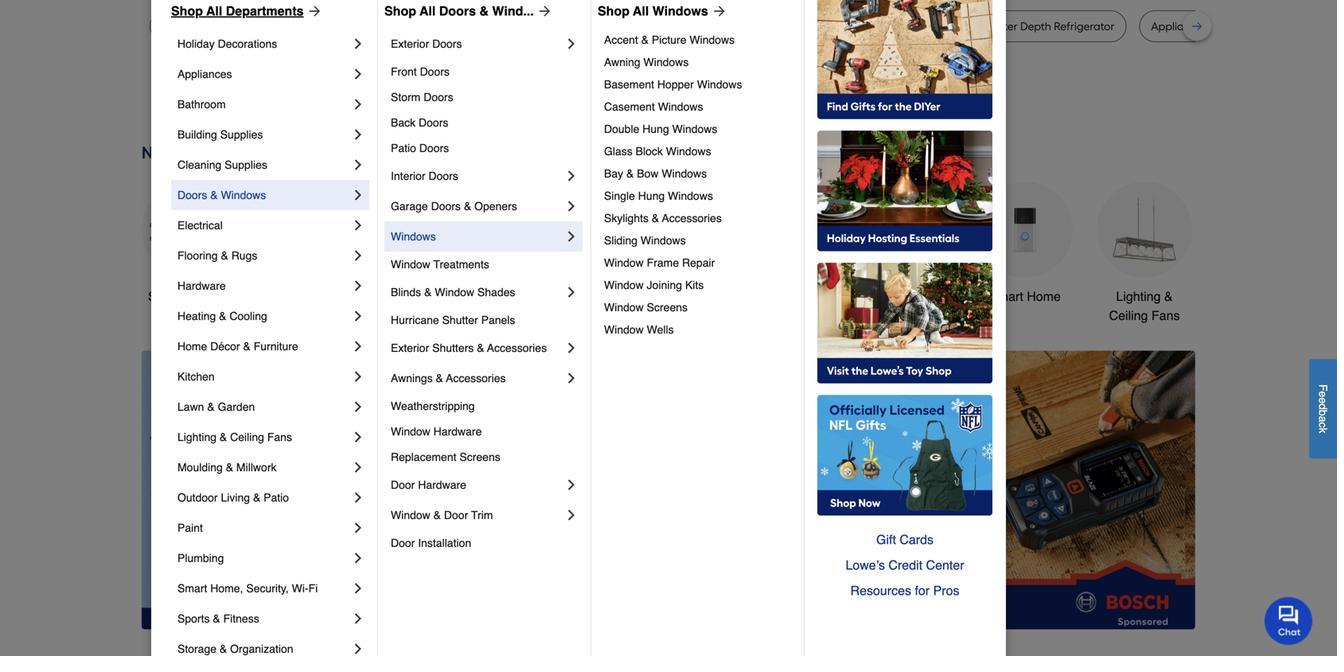 Task type: vqa. For each thing, say whether or not it's contained in the screenshot.
BACK in the left of the page
yes



Task type: locate. For each thing, give the bounding box(es) containing it.
windows down 'awning windows' 'link'
[[697, 78, 743, 91]]

door for door installation
[[391, 537, 415, 549]]

1 vertical spatial smart
[[178, 582, 207, 595]]

1 vertical spatial hung
[[638, 190, 665, 202]]

1 horizontal spatial shop
[[385, 4, 416, 18]]

weatherstripping
[[391, 400, 475, 412]]

chevron right image for holiday decorations
[[350, 36, 366, 52]]

ceiling
[[1110, 308, 1149, 323], [230, 431, 264, 444]]

outdoor tools & equipment
[[741, 289, 832, 323]]

windows down "skylights & accessories" on the top of page
[[641, 234, 686, 247]]

deals
[[198, 289, 231, 304]]

2 e from the top
[[1317, 397, 1330, 403]]

window up replacement
[[391, 425, 431, 438]]

interior doors
[[391, 170, 458, 182]]

hung
[[643, 123, 669, 135], [638, 190, 665, 202]]

tools inside outdoor tools & equipment
[[791, 289, 820, 304]]

shop up ge profile refrigerator
[[385, 4, 416, 18]]

lawn & garden
[[178, 401, 255, 413]]

patio down moulding & millwork link
[[264, 491, 289, 504]]

0 horizontal spatial arrow right image
[[304, 3, 323, 19]]

0 horizontal spatial ceiling
[[230, 431, 264, 444]]

2 vertical spatial hardware
[[418, 479, 467, 491]]

1 vertical spatial home
[[178, 340, 207, 353]]

decorations down the shop all departments link
[[218, 37, 277, 50]]

patio doors link
[[391, 135, 580, 161]]

refrigerator down shop all doors & wind...
[[425, 20, 486, 33]]

tools link
[[381, 182, 476, 306]]

2 horizontal spatial refrigerator
[[1054, 20, 1115, 33]]

arrow right image
[[304, 3, 323, 19], [534, 3, 553, 19], [709, 3, 728, 19]]

e up d
[[1317, 391, 1330, 397]]

2 shop from the left
[[385, 4, 416, 18]]

hung for single
[[638, 190, 665, 202]]

window hardware
[[391, 425, 482, 438]]

window down the sliding
[[604, 256, 644, 269]]

doors down ge profile refrigerator
[[432, 37, 462, 50]]

0 horizontal spatial refrigerator
[[425, 20, 486, 33]]

bathroom
[[178, 98, 226, 111], [879, 289, 934, 304]]

1 exterior from the top
[[391, 37, 429, 50]]

credit
[[889, 558, 923, 573]]

0 vertical spatial outdoor
[[741, 289, 787, 304]]

1 vertical spatial bathroom link
[[858, 182, 954, 306]]

officially licensed n f l gifts. shop now. image
[[818, 395, 993, 516]]

supplies up cleaning supplies
[[220, 128, 263, 141]]

0 vertical spatial supplies
[[220, 128, 263, 141]]

visit the lowe's toy shop. image
[[818, 263, 993, 384]]

window up door installation
[[391, 509, 431, 522]]

shop inside the shop all doors & wind... link
[[385, 4, 416, 18]]

bay
[[604, 167, 624, 180]]

doors
[[439, 4, 476, 18], [432, 37, 462, 50], [420, 65, 450, 78], [424, 91, 454, 104], [419, 116, 449, 129], [419, 142, 449, 154], [429, 170, 458, 182], [178, 189, 207, 201], [431, 200, 461, 213]]

decorations
[[218, 37, 277, 50], [514, 308, 582, 323]]

outdoor down the moulding
[[178, 491, 218, 504]]

hardware for door hardware
[[418, 479, 467, 491]]

door
[[391, 479, 415, 491], [444, 509, 468, 522], [391, 537, 415, 549]]

windows inside 'link'
[[644, 56, 689, 68]]

1 vertical spatial kitchen
[[178, 370, 215, 383]]

window for window screens
[[604, 301, 644, 314]]

windows up accent & picture windows
[[653, 4, 709, 18]]

doors down back doors
[[419, 142, 449, 154]]

window inside "link"
[[391, 425, 431, 438]]

window up blinds
[[391, 258, 431, 271]]

shutter
[[442, 314, 478, 326]]

supplies for cleaning supplies
[[225, 158, 267, 171]]

door left installation
[[391, 537, 415, 549]]

0 vertical spatial screens
[[647, 301, 688, 314]]

tools up equipment
[[791, 289, 820, 304]]

0 horizontal spatial home
[[178, 340, 207, 353]]

2 tools from the left
[[791, 289, 820, 304]]

1 vertical spatial decorations
[[514, 308, 582, 323]]

holiday decorations
[[178, 37, 277, 50]]

christmas decorations
[[514, 289, 582, 323]]

home,
[[210, 582, 243, 595]]

chevron right image for electrical
[[350, 217, 366, 233]]

sports
[[178, 612, 210, 625]]

refrigerator for counter depth refrigerator
[[1054, 20, 1115, 33]]

doors up storm doors
[[420, 65, 450, 78]]

chevron right image
[[350, 96, 366, 112], [350, 157, 366, 173], [350, 308, 366, 324], [350, 369, 366, 385], [350, 399, 366, 415], [350, 459, 366, 475], [564, 477, 580, 493], [350, 490, 366, 506], [350, 520, 366, 536], [350, 550, 366, 566], [350, 580, 366, 596], [350, 611, 366, 627], [350, 641, 366, 656]]

front
[[391, 65, 417, 78]]

window treatments link
[[391, 252, 580, 277]]

accessories up sliding windows link
[[662, 212, 722, 225]]

1 horizontal spatial outdoor
[[741, 289, 787, 304]]

arrow right image up accent & picture windows link
[[709, 3, 728, 19]]

all up holiday decorations
[[206, 4, 222, 18]]

0 vertical spatial bathroom
[[178, 98, 226, 111]]

accessories down the panels
[[487, 342, 547, 354]]

windows down casement windows link
[[673, 123, 718, 135]]

1 horizontal spatial tools
[[791, 289, 820, 304]]

0 vertical spatial ceiling
[[1110, 308, 1149, 323]]

1 vertical spatial lighting
[[178, 431, 217, 444]]

door left trim
[[444, 509, 468, 522]]

exterior down hurricane
[[391, 342, 429, 354]]

outdoor up equipment
[[741, 289, 787, 304]]

1 vertical spatial supplies
[[225, 158, 267, 171]]

window up window screens
[[604, 279, 644, 291]]

windows down garage
[[391, 230, 436, 243]]

1 vertical spatial hardware
[[434, 425, 482, 438]]

arrow right image for shop all windows
[[709, 3, 728, 19]]

0 vertical spatial exterior
[[391, 37, 429, 50]]

1 horizontal spatial profile
[[814, 20, 845, 33]]

trim
[[471, 509, 493, 522]]

0 horizontal spatial outdoor
[[178, 491, 218, 504]]

wind...
[[492, 4, 534, 18]]

basement hopper windows
[[604, 78, 743, 91]]

double hung windows link
[[604, 118, 793, 140]]

supplies for building supplies
[[220, 128, 263, 141]]

0 horizontal spatial lighting & ceiling fans
[[178, 431, 292, 444]]

bathroom link
[[178, 89, 350, 119], [858, 182, 954, 306]]

1 horizontal spatial refrigerator
[[586, 20, 647, 33]]

profile for ge profile
[[814, 20, 845, 33]]

exterior
[[391, 37, 429, 50], [391, 342, 429, 354]]

sports & fitness
[[178, 612, 259, 625]]

all for deals
[[181, 289, 195, 304]]

replacement screens
[[391, 451, 501, 463]]

exterior down ge profile refrigerator
[[391, 37, 429, 50]]

accessories for skylights & accessories
[[662, 212, 722, 225]]

refrigerator up accent
[[586, 20, 647, 33]]

accent
[[604, 33, 638, 46]]

e up b
[[1317, 397, 1330, 403]]

screens down window hardware "link"
[[460, 451, 501, 463]]

hardware inside "link"
[[434, 425, 482, 438]]

1 vertical spatial lighting & ceiling fans link
[[178, 422, 350, 452]]

find gifts for the diyer. image
[[818, 0, 993, 119]]

dishwasher
[[882, 20, 940, 33]]

windows down new deals every day during 25 days of deals image
[[662, 167, 707, 180]]

arrow right image inside the shop all departments link
[[304, 3, 323, 19]]

1 horizontal spatial decorations
[[514, 308, 582, 323]]

windows down hopper
[[658, 100, 703, 113]]

shop all doors & wind... link
[[385, 2, 553, 21]]

0 vertical spatial smart
[[990, 289, 1024, 304]]

lighting inside the "lighting & ceiling fans"
[[1117, 289, 1161, 304]]

2 vertical spatial accessories
[[446, 372, 506, 385]]

hardware up replacement screens at left
[[434, 425, 482, 438]]

1 horizontal spatial smart
[[990, 289, 1024, 304]]

0 vertical spatial hung
[[643, 123, 669, 135]]

back doors link
[[391, 110, 580, 135]]

hardware down replacement screens at left
[[418, 479, 467, 491]]

0 vertical spatial door
[[391, 479, 415, 491]]

cooling
[[230, 310, 267, 322]]

package
[[1206, 20, 1250, 33]]

chevron right image for paint
[[350, 520, 366, 536]]

doors right garage
[[431, 200, 461, 213]]

0 horizontal spatial shop
[[171, 4, 203, 18]]

0 vertical spatial lighting & ceiling fans
[[1110, 289, 1180, 323]]

glass block windows link
[[604, 140, 793, 162]]

1 ge from the left
[[374, 20, 389, 33]]

1 horizontal spatial fans
[[1152, 308, 1180, 323]]

0 vertical spatial decorations
[[218, 37, 277, 50]]

1 vertical spatial outdoor
[[178, 491, 218, 504]]

paint
[[178, 522, 203, 534]]

accessories up weatherstripping link
[[446, 372, 506, 385]]

appliances
[[178, 68, 232, 80]]

door inside "link"
[[391, 537, 415, 549]]

shop up accent
[[598, 4, 630, 18]]

arrow right image up 'french'
[[534, 3, 553, 19]]

0 horizontal spatial screens
[[460, 451, 501, 463]]

2 arrow right image from the left
[[534, 3, 553, 19]]

0 vertical spatial lighting
[[1117, 289, 1161, 304]]

chevron right image for exterior shutters & accessories
[[564, 340, 580, 356]]

1 horizontal spatial kitchen
[[622, 289, 664, 304]]

home décor & furniture link
[[178, 331, 350, 361]]

basement
[[604, 78, 655, 91]]

door down replacement
[[391, 479, 415, 491]]

c
[[1317, 422, 1330, 428]]

chevron right image for blinds & window shades
[[564, 284, 580, 300]]

exterior for exterior shutters & accessories
[[391, 342, 429, 354]]

refrigerator for french door refrigerator
[[586, 20, 647, 33]]

casement windows
[[604, 100, 703, 113]]

doors for patio
[[419, 142, 449, 154]]

windows down double hung windows link
[[666, 145, 712, 158]]

0 horizontal spatial smart
[[178, 582, 207, 595]]

front doors
[[391, 65, 450, 78]]

1 vertical spatial fans
[[267, 431, 292, 444]]

window up "window wells"
[[604, 301, 644, 314]]

chevron right image for outdoor living & patio
[[350, 490, 366, 506]]

moulding & millwork
[[178, 461, 277, 474]]

back doors
[[391, 116, 449, 129]]

& inside outdoor tools & equipment
[[824, 289, 832, 304]]

3 refrigerator from the left
[[1054, 20, 1115, 33]]

ge profile refrigerator
[[374, 20, 486, 33]]

arrow right image up the holiday decorations link
[[304, 3, 323, 19]]

hung up the glass block windows
[[643, 123, 669, 135]]

chevron right image
[[350, 36, 366, 52], [564, 36, 580, 52], [350, 66, 366, 82], [350, 127, 366, 143], [564, 168, 580, 184], [350, 187, 366, 203], [564, 198, 580, 214], [350, 217, 366, 233], [564, 229, 580, 244], [350, 248, 366, 264], [350, 278, 366, 294], [564, 284, 580, 300], [350, 338, 366, 354], [564, 340, 580, 356], [564, 370, 580, 386], [350, 429, 366, 445], [564, 507, 580, 523]]

tools up hurricane
[[414, 289, 443, 304]]

chevron right image for lighting & ceiling fans
[[350, 429, 366, 445]]

2 vertical spatial door
[[391, 537, 415, 549]]

1 horizontal spatial bathroom
[[879, 289, 934, 304]]

2 refrigerator from the left
[[586, 20, 647, 33]]

refrigerator right depth
[[1054, 20, 1115, 33]]

1 horizontal spatial ceiling
[[1110, 308, 1149, 323]]

1 tools from the left
[[414, 289, 443, 304]]

1 horizontal spatial ge
[[796, 20, 811, 33]]

hurricane shutter panels
[[391, 314, 516, 326]]

1 horizontal spatial screens
[[647, 301, 688, 314]]

advertisement region
[[424, 351, 1196, 633]]

1 profile from the left
[[391, 20, 423, 33]]

decorations down christmas
[[514, 308, 582, 323]]

0 horizontal spatial patio
[[264, 491, 289, 504]]

windows down picture
[[644, 56, 689, 68]]

doors for garage
[[431, 200, 461, 213]]

all up heating
[[181, 289, 195, 304]]

0 vertical spatial patio
[[391, 142, 416, 154]]

doors down storm doors
[[419, 116, 449, 129]]

0 vertical spatial fans
[[1152, 308, 1180, 323]]

0 horizontal spatial profile
[[391, 20, 423, 33]]

2 ge from the left
[[796, 20, 811, 33]]

kitchen for kitchen faucets
[[622, 289, 664, 304]]

1 refrigerator from the left
[[425, 20, 486, 33]]

2 horizontal spatial shop
[[598, 4, 630, 18]]

patio down back
[[391, 142, 416, 154]]

hung down bow
[[638, 190, 665, 202]]

hardware down flooring
[[178, 279, 226, 292]]

1 vertical spatial lighting & ceiling fans
[[178, 431, 292, 444]]

chevron right image for kitchen
[[350, 369, 366, 385]]

door
[[559, 20, 584, 33]]

0 horizontal spatial bathroom
[[178, 98, 226, 111]]

1 horizontal spatial bathroom link
[[858, 182, 954, 306]]

window up 'hurricane shutter panels'
[[435, 286, 475, 299]]

0 horizontal spatial decorations
[[218, 37, 277, 50]]

chevron right image for bathroom
[[350, 96, 366, 112]]

equipment
[[756, 308, 817, 323]]

outdoor inside outdoor tools & equipment
[[741, 289, 787, 304]]

0 vertical spatial bathroom link
[[178, 89, 350, 119]]

chevron right image for exterior doors
[[564, 36, 580, 52]]

departments
[[226, 4, 304, 18]]

doors for exterior
[[432, 37, 462, 50]]

ge profile
[[796, 20, 845, 33]]

exterior doors link
[[391, 29, 564, 59]]

2 exterior from the top
[[391, 342, 429, 354]]

1 horizontal spatial home
[[1027, 289, 1061, 304]]

arrow right image
[[1167, 490, 1182, 506]]

holiday
[[178, 37, 215, 50]]

shop all windows link
[[598, 2, 728, 21]]

1 vertical spatial screens
[[460, 451, 501, 463]]

0 horizontal spatial fans
[[267, 431, 292, 444]]

sliding windows
[[604, 234, 686, 247]]

shop all windows
[[598, 4, 709, 18]]

window down window screens
[[604, 323, 644, 336]]

arrow right image for shop all doors & wind...
[[534, 3, 553, 19]]

arrow right image inside 'shop all windows' link
[[709, 3, 728, 19]]

frame
[[647, 256, 679, 269]]

0 horizontal spatial lighting & ceiling fans link
[[178, 422, 350, 452]]

3 arrow right image from the left
[[709, 3, 728, 19]]

accessories for awnings & accessories
[[446, 372, 506, 385]]

accessories inside 'link'
[[446, 372, 506, 385]]

all for doors
[[420, 4, 436, 18]]

2 horizontal spatial arrow right image
[[709, 3, 728, 19]]

ge for ge profile
[[796, 20, 811, 33]]

0 horizontal spatial tools
[[414, 289, 443, 304]]

all up ge profile refrigerator
[[420, 4, 436, 18]]

kitchen up lawn
[[178, 370, 215, 383]]

1 horizontal spatial arrow right image
[[534, 3, 553, 19]]

1 vertical spatial exterior
[[391, 342, 429, 354]]

heating & cooling link
[[178, 301, 350, 331]]

chevron right image for appliances
[[350, 66, 366, 82]]

shop inside the shop all departments link
[[171, 4, 203, 18]]

0 horizontal spatial ge
[[374, 20, 389, 33]]

doors down front doors
[[424, 91, 454, 104]]

hurricane shutter panels link
[[391, 307, 580, 333]]

supplies up the doors & windows link
[[225, 158, 267, 171]]

screens down the joining
[[647, 301, 688, 314]]

3 shop from the left
[[598, 4, 630, 18]]

windows link
[[391, 221, 564, 252]]

chevron right image for cleaning supplies
[[350, 157, 366, 173]]

kitchen up "window wells"
[[622, 289, 664, 304]]

1 vertical spatial ceiling
[[230, 431, 264, 444]]

2 profile from the left
[[814, 20, 845, 33]]

window frame repair
[[604, 256, 715, 269]]

shop up holiday
[[171, 4, 203, 18]]

1 arrow right image from the left
[[304, 3, 323, 19]]

outdoor living & patio link
[[178, 483, 350, 513]]

faucets
[[668, 289, 713, 304]]

counter depth refrigerator
[[977, 20, 1115, 33]]

0 horizontal spatial kitchen
[[178, 370, 215, 383]]

doors up garage doors & openers
[[429, 170, 458, 182]]

window for window treatments
[[391, 258, 431, 271]]

0 vertical spatial kitchen
[[622, 289, 664, 304]]

kitchen
[[622, 289, 664, 304], [178, 370, 215, 383]]

1 horizontal spatial lighting
[[1117, 289, 1161, 304]]

window for window wells
[[604, 323, 644, 336]]

building
[[178, 128, 217, 141]]

shop inside 'shop all windows' link
[[598, 4, 630, 18]]

smart home, security, wi-fi
[[178, 582, 318, 595]]

1 shop from the left
[[171, 4, 203, 18]]

door installation
[[391, 537, 472, 549]]

0 vertical spatial lighting & ceiling fans link
[[1097, 182, 1193, 325]]

chevron right image for interior doors
[[564, 168, 580, 184]]

kitchen faucets
[[622, 289, 713, 304]]

resources
[[851, 583, 912, 598]]

skylights & accessories
[[604, 212, 722, 225]]

all for departments
[[206, 4, 222, 18]]

door hardware
[[391, 479, 467, 491]]

1 vertical spatial patio
[[264, 491, 289, 504]]

plumbing link
[[178, 543, 350, 573]]

bay & bow windows link
[[604, 162, 793, 185]]

chevron right image for smart home, security, wi-fi
[[350, 580, 366, 596]]

e
[[1317, 391, 1330, 397], [1317, 397, 1330, 403]]

all up accent
[[633, 4, 649, 18]]

accent & picture windows link
[[604, 29, 793, 51]]

arrow right image inside the shop all doors & wind... link
[[534, 3, 553, 19]]

0 vertical spatial accessories
[[662, 212, 722, 225]]



Task type: describe. For each thing, give the bounding box(es) containing it.
screens for replacement screens
[[460, 451, 501, 463]]

kitchen for kitchen
[[178, 370, 215, 383]]

chevron right image for windows
[[564, 229, 580, 244]]

back
[[391, 116, 416, 129]]

chevron right image for door hardware
[[564, 477, 580, 493]]

shop for shop all windows
[[598, 4, 630, 18]]

weatherstripping link
[[391, 393, 580, 419]]

smart home link
[[978, 182, 1073, 306]]

joining
[[647, 279, 682, 291]]

window for window joining kits
[[604, 279, 644, 291]]

glass block windows
[[604, 145, 712, 158]]

lowe's
[[846, 558, 885, 573]]

chevron right image for garage doors & openers
[[564, 198, 580, 214]]

ge for ge profile refrigerator
[[374, 20, 389, 33]]

casement
[[604, 100, 655, 113]]

0 horizontal spatial lighting
[[178, 431, 217, 444]]

shop for shop all departments
[[171, 4, 203, 18]]

resources for pros link
[[818, 578, 993, 604]]

outdoor living & patio
[[178, 491, 289, 504]]

double hung windows
[[604, 123, 718, 135]]

christmas
[[519, 289, 576, 304]]

shop all departments
[[171, 4, 304, 18]]

hung for double
[[643, 123, 669, 135]]

windows up 'awning windows' 'link'
[[690, 33, 735, 46]]

décor
[[210, 340, 240, 353]]

blinds & window shades
[[391, 286, 516, 299]]

french
[[522, 20, 557, 33]]

furniture
[[254, 340, 298, 353]]

chevron right image for doors & windows
[[350, 187, 366, 203]]

window for window hardware
[[391, 425, 431, 438]]

treatments
[[434, 258, 489, 271]]

doors for front
[[420, 65, 450, 78]]

chevron right image for window & door trim
[[564, 507, 580, 523]]

fi
[[309, 582, 318, 595]]

awning
[[604, 56, 641, 68]]

hurricane
[[391, 314, 439, 326]]

lawn
[[178, 401, 204, 413]]

doors & windows
[[178, 189, 266, 201]]

1 vertical spatial bathroom
[[879, 289, 934, 304]]

storage
[[178, 643, 217, 655]]

f
[[1317, 384, 1330, 391]]

shutters
[[432, 342, 474, 354]]

chevron right image for building supplies
[[350, 127, 366, 143]]

1 vertical spatial door
[[444, 509, 468, 522]]

window wells link
[[604, 318, 793, 341]]

f e e d b a c k button
[[1310, 359, 1338, 458]]

shop all deals
[[148, 289, 231, 304]]

repair
[[682, 256, 715, 269]]

ceiling inside the "lighting & ceiling fans"
[[1110, 308, 1149, 323]]

organization
[[230, 643, 293, 655]]

doors up ge profile refrigerator
[[439, 4, 476, 18]]

scroll to item #2 element
[[767, 599, 809, 609]]

electrical
[[178, 219, 223, 232]]

doors & windows link
[[178, 180, 350, 210]]

1 horizontal spatial lighting & ceiling fans
[[1110, 289, 1180, 323]]

storm doors link
[[391, 84, 580, 110]]

single hung windows link
[[604, 185, 793, 207]]

living
[[221, 491, 250, 504]]

lowe's credit center
[[846, 558, 965, 573]]

tools inside tools link
[[414, 289, 443, 304]]

blinds
[[391, 286, 421, 299]]

doors for storm
[[424, 91, 454, 104]]

building supplies
[[178, 128, 263, 141]]

installation
[[418, 537, 472, 549]]

shop all departments link
[[171, 2, 323, 21]]

storage & organization
[[178, 643, 293, 655]]

refrigerator for ge profile refrigerator
[[425, 20, 486, 33]]

0 horizontal spatial bathroom link
[[178, 89, 350, 119]]

holiday hosting essentials. image
[[818, 131, 993, 252]]

heating
[[178, 310, 216, 322]]

new deals every day during 25 days of deals image
[[142, 139, 1196, 166]]

1 e from the top
[[1317, 391, 1330, 397]]

garage doors & openers link
[[391, 191, 564, 221]]

security,
[[246, 582, 289, 595]]

appliance
[[1152, 20, 1203, 33]]

doors for interior
[[429, 170, 458, 182]]

single hung windows
[[604, 190, 713, 202]]

doors for back
[[419, 116, 449, 129]]

profile for ge profile refrigerator
[[391, 20, 423, 33]]

chevron right image for lawn & garden
[[350, 399, 366, 415]]

picture
[[652, 33, 687, 46]]

cards
[[900, 532, 934, 547]]

hardware link
[[178, 271, 350, 301]]

exterior for exterior doors
[[391, 37, 429, 50]]

awnings & accessories link
[[391, 363, 564, 393]]

decorations for christmas
[[514, 308, 582, 323]]

skylights & accessories link
[[604, 207, 793, 229]]

interior doors link
[[391, 161, 564, 191]]

chevron right image for heating & cooling
[[350, 308, 366, 324]]

hardware for window hardware
[[434, 425, 482, 438]]

all for windows
[[633, 4, 649, 18]]

chevron right image for plumbing
[[350, 550, 366, 566]]

flooring & rugs
[[178, 249, 257, 262]]

chevron right image for moulding & millwork
[[350, 459, 366, 475]]

window hardware link
[[391, 419, 580, 444]]

smart for smart home, security, wi-fi
[[178, 582, 207, 595]]

smart for smart home
[[990, 289, 1024, 304]]

1 horizontal spatial lighting & ceiling fans link
[[1097, 182, 1193, 325]]

f e e d b a c k
[[1317, 384, 1330, 433]]

screens for window screens
[[647, 301, 688, 314]]

window for window frame repair
[[604, 256, 644, 269]]

chevron right image for storage & organization
[[350, 641, 366, 656]]

windows up skylights & accessories link
[[668, 190, 713, 202]]

1 vertical spatial accessories
[[487, 342, 547, 354]]

chevron right image for home décor & furniture
[[350, 338, 366, 354]]

outdoor for outdoor tools & equipment
[[741, 289, 787, 304]]

shop
[[148, 289, 178, 304]]

arrow right image for shop all departments
[[304, 3, 323, 19]]

blinds & window shades link
[[391, 277, 564, 307]]

chevron right image for flooring & rugs
[[350, 248, 366, 264]]

panels
[[481, 314, 516, 326]]

exterior shutters & accessories link
[[391, 333, 564, 363]]

1 horizontal spatial patio
[[391, 142, 416, 154]]

resources for pros
[[851, 583, 960, 598]]

door for door hardware
[[391, 479, 415, 491]]

& inside 'link'
[[436, 372, 443, 385]]

garage
[[391, 200, 428, 213]]

0 vertical spatial home
[[1027, 289, 1061, 304]]

window wells
[[604, 323, 674, 336]]

window & door trim link
[[391, 500, 564, 530]]

shop for shop all doors & wind...
[[385, 4, 416, 18]]

smart home, security, wi-fi link
[[178, 573, 350, 604]]

heating & cooling
[[178, 310, 267, 322]]

window screens link
[[604, 296, 793, 318]]

lowe's credit center link
[[818, 553, 993, 578]]

window joining kits link
[[604, 274, 793, 296]]

patio doors
[[391, 142, 449, 154]]

chat invite button image
[[1265, 596, 1314, 645]]

0 vertical spatial hardware
[[178, 279, 226, 292]]

lowe's wishes you and your family a happy hanukkah. image
[[142, 84, 1196, 123]]

outdoor for outdoor living & patio
[[178, 491, 218, 504]]

bow
[[637, 167, 659, 180]]

chevron right image for sports & fitness
[[350, 611, 366, 627]]

window screens
[[604, 301, 688, 314]]

holiday decorations link
[[178, 29, 350, 59]]

window for window & door trim
[[391, 509, 431, 522]]

bay & bow windows
[[604, 167, 707, 180]]

single
[[604, 190, 635, 202]]

millwork
[[236, 461, 277, 474]]

shop these last-minute gifts. $99 or less. quantities are limited and won't last. image
[[142, 351, 399, 629]]

windows up electrical link on the left top
[[221, 189, 266, 201]]

replacement screens link
[[391, 444, 580, 470]]

door hardware link
[[391, 470, 564, 500]]

chevron right image for awnings & accessories
[[564, 370, 580, 386]]

window frame repair link
[[604, 252, 793, 274]]

decorations for holiday
[[218, 37, 277, 50]]

chevron right image for hardware
[[350, 278, 366, 294]]

gift cards link
[[818, 527, 993, 553]]

shades
[[478, 286, 516, 299]]

replacement
[[391, 451, 457, 463]]

doors down cleaning
[[178, 189, 207, 201]]



